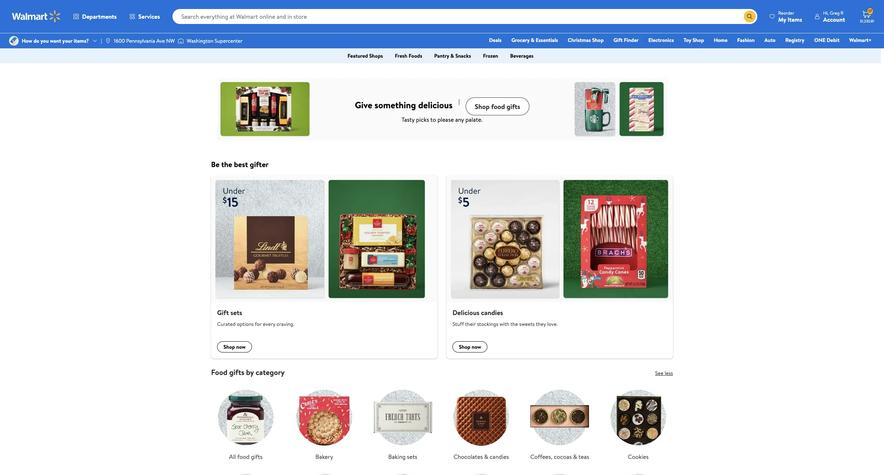Task type: vqa. For each thing, say whether or not it's contained in the screenshot.
your
yes



Task type: locate. For each thing, give the bounding box(es) containing it.
2 now from the left
[[472, 343, 481, 351]]

grocery & essentials
[[511, 36, 558, 44]]

& inside dropdown button
[[451, 52, 454, 60]]

0 vertical spatial gifts
[[507, 102, 520, 111]]

list containing gift sets
[[207, 176, 678, 359]]

0 horizontal spatial the
[[221, 159, 232, 170]]

tasty picks to please any palate.
[[402, 116, 483, 124]]

love.
[[547, 320, 558, 328]]

shop now
[[224, 343, 246, 351], [459, 343, 481, 351]]

you
[[41, 37, 49, 45]]

now down their
[[472, 343, 481, 351]]

gift for finder
[[614, 36, 623, 44]]

 image
[[9, 36, 19, 46], [178, 37, 184, 45]]

fresh foods button
[[389, 50, 428, 62]]

the right the with
[[511, 320, 518, 328]]

walmart+
[[850, 36, 872, 44]]

1 horizontal spatial gifts
[[251, 453, 263, 461]]

stuff
[[453, 320, 464, 328]]

their
[[465, 320, 476, 328]]

r
[[841, 10, 844, 16]]

shop food gifts
[[475, 102, 520, 111]]

options
[[237, 320, 254, 328]]

1 horizontal spatial |
[[459, 98, 460, 106]]

toy shop
[[684, 36, 704, 44]]

gift sets list item
[[207, 176, 442, 359]]

home
[[714, 36, 728, 44]]

1 vertical spatial candies
[[490, 453, 509, 461]]

1 vertical spatial food
[[237, 453, 250, 461]]

1 horizontal spatial  image
[[178, 37, 184, 45]]

items
[[788, 15, 802, 23]]

services button
[[123, 8, 166, 26]]

do
[[33, 37, 39, 45]]

shop now for delicious
[[459, 343, 481, 351]]

one debit link
[[811, 36, 843, 44]]

delicious
[[453, 308, 480, 318]]

grocery
[[511, 36, 530, 44]]

supercenter
[[215, 37, 243, 45]]

they
[[536, 320, 546, 328]]

1 vertical spatial sets
[[407, 453, 417, 461]]

0 horizontal spatial food
[[237, 453, 250, 461]]

shop now inside delicious candies list item
[[459, 343, 481, 351]]

2 horizontal spatial gifts
[[507, 102, 520, 111]]

shop down their
[[459, 343, 471, 351]]

christmas
[[568, 36, 591, 44]]

0 vertical spatial sets
[[231, 308, 242, 318]]

featured shops
[[348, 52, 383, 60]]

1 horizontal spatial gift
[[614, 36, 623, 44]]

shop right christmas
[[592, 36, 604, 44]]

0 horizontal spatial |
[[101, 37, 102, 45]]

registry
[[786, 36, 805, 44]]

gift inside gift sets curated options for every craving.
[[217, 308, 229, 318]]

grocery & essentials link
[[508, 36, 562, 44]]

something
[[375, 99, 416, 111]]

sets inside "link"
[[407, 453, 417, 461]]

1 horizontal spatial sets
[[407, 453, 417, 461]]

1 now from the left
[[236, 343, 246, 351]]

shop
[[592, 36, 604, 44], [693, 36, 704, 44], [475, 102, 490, 111], [224, 343, 235, 351], [459, 343, 471, 351]]

sets right baking
[[407, 453, 417, 461]]

0 vertical spatial list
[[207, 176, 678, 359]]

| left 1600 on the left
[[101, 37, 102, 45]]

food for all
[[237, 453, 250, 461]]

now for sets
[[236, 343, 246, 351]]

sets inside gift sets curated options for every craving.
[[231, 308, 242, 318]]

gift inside "link"
[[614, 36, 623, 44]]

shop now down their
[[459, 343, 481, 351]]

1 vertical spatial the
[[511, 320, 518, 328]]

departments button
[[67, 8, 123, 26]]

bakery link
[[290, 383, 359, 462]]

1 list from the top
[[207, 176, 678, 359]]

search icon image
[[747, 14, 753, 20]]

cookies link
[[604, 383, 673, 462]]

finder
[[624, 36, 639, 44]]

0 horizontal spatial sets
[[231, 308, 242, 318]]

fashion
[[737, 36, 755, 44]]

&
[[531, 36, 535, 44], [451, 52, 454, 60], [484, 453, 488, 461], [573, 453, 577, 461]]

now down "options"
[[236, 343, 246, 351]]

0 horizontal spatial now
[[236, 343, 246, 351]]

frozen
[[483, 52, 498, 60]]

& for pantry
[[451, 52, 454, 60]]

please
[[438, 116, 454, 124]]

2 shop now from the left
[[459, 343, 481, 351]]

bakery
[[315, 453, 333, 461]]

gift
[[614, 36, 623, 44], [217, 308, 229, 318]]

& right grocery
[[531, 36, 535, 44]]

 image left how
[[9, 36, 19, 46]]

gift finder
[[614, 36, 639, 44]]

1 vertical spatial gift
[[217, 308, 229, 318]]

home link
[[711, 36, 731, 44]]

gifts
[[507, 102, 520, 111], [229, 367, 244, 377], [251, 453, 263, 461]]

1 horizontal spatial the
[[511, 320, 518, 328]]

pantry & snacks button
[[428, 50, 477, 62]]

your
[[62, 37, 73, 45]]

any
[[455, 116, 464, 124]]

christmas shop
[[568, 36, 604, 44]]

give something delicious image
[[217, 77, 667, 141]]

& right chocolates
[[484, 453, 488, 461]]

all food gifts link
[[211, 383, 281, 462]]

gift up curated
[[217, 308, 229, 318]]

& for chocolates
[[484, 453, 488, 461]]

coffees, cocoas & teas
[[530, 453, 589, 461]]

1 vertical spatial list
[[207, 377, 678, 476]]

sets up "options"
[[231, 308, 242, 318]]

beverages
[[510, 52, 534, 60]]

pennsylvania
[[126, 37, 155, 45]]

candies right chocolates
[[490, 453, 509, 461]]

gift left the finder on the top of the page
[[614, 36, 623, 44]]

toy
[[684, 36, 691, 44]]

shops
[[369, 52, 383, 60]]

gift for sets
[[217, 308, 229, 318]]

0 horizontal spatial shop now
[[224, 343, 246, 351]]

candies up stockings on the bottom right of the page
[[481, 308, 503, 318]]

food inside list
[[237, 453, 250, 461]]

 image
[[105, 38, 111, 44]]

shop now down curated
[[224, 343, 246, 351]]

the
[[221, 159, 232, 170], [511, 320, 518, 328]]

category
[[256, 367, 285, 377]]

now
[[236, 343, 246, 351], [472, 343, 481, 351]]

the right be
[[221, 159, 232, 170]]

shop now inside 'gift sets' list item
[[224, 343, 246, 351]]

0 horizontal spatial  image
[[9, 36, 19, 46]]

1 horizontal spatial shop now
[[459, 343, 481, 351]]

Search search field
[[172, 9, 757, 24]]

candies
[[481, 308, 503, 318], [490, 453, 509, 461]]

list
[[207, 176, 678, 359], [207, 377, 678, 476]]

shop inside delicious candies list item
[[459, 343, 471, 351]]

give
[[355, 99, 372, 111]]

gifts inside list
[[251, 453, 263, 461]]

now inside delicious candies list item
[[472, 343, 481, 351]]

items?
[[74, 37, 89, 45]]

shop down curated
[[224, 343, 235, 351]]

food for shop
[[491, 102, 505, 111]]

baking
[[388, 453, 406, 461]]

0 vertical spatial food
[[491, 102, 505, 111]]

2 vertical spatial gifts
[[251, 453, 263, 461]]

debit
[[827, 36, 840, 44]]

2 list from the top
[[207, 377, 678, 476]]

1 horizontal spatial now
[[472, 343, 481, 351]]

craving.
[[277, 320, 294, 328]]

frozen button
[[477, 50, 504, 62]]

1 shop now from the left
[[224, 343, 246, 351]]

 image right nw at top
[[178, 37, 184, 45]]

0 horizontal spatial gifts
[[229, 367, 244, 377]]

1600
[[114, 37, 125, 45]]

0 horizontal spatial gift
[[217, 308, 229, 318]]

walmart image
[[12, 11, 61, 23]]

picks
[[416, 116, 429, 124]]

now inside 'gift sets' list item
[[236, 343, 246, 351]]

departments
[[82, 12, 117, 21]]

shop right "toy"
[[693, 36, 704, 44]]

sets for gift
[[231, 308, 242, 318]]

0 vertical spatial candies
[[481, 308, 503, 318]]

1 horizontal spatial food
[[491, 102, 505, 111]]

$1,230.81
[[860, 18, 874, 24]]

0 vertical spatial gift
[[614, 36, 623, 44]]

now for candies
[[472, 343, 481, 351]]

& right "pantry" in the top of the page
[[451, 52, 454, 60]]

palate.
[[466, 116, 483, 124]]

| up any
[[459, 98, 460, 106]]

cookies
[[628, 453, 649, 461]]

candies inside delicious candies stuff their stockings with the sweets they love.
[[481, 308, 503, 318]]

0 vertical spatial the
[[221, 159, 232, 170]]



Task type: describe. For each thing, give the bounding box(es) containing it.
best
[[234, 159, 248, 170]]

with
[[500, 320, 509, 328]]

baking sets link
[[368, 383, 438, 462]]

1 vertical spatial gifts
[[229, 367, 244, 377]]

curated
[[217, 320, 236, 328]]

for
[[255, 320, 262, 328]]

0 vertical spatial |
[[101, 37, 102, 45]]

delicious candies list item
[[442, 176, 678, 359]]

every
[[263, 320, 275, 328]]

all
[[229, 453, 236, 461]]

electronics link
[[645, 36, 677, 44]]

be
[[211, 159, 220, 170]]

want
[[50, 37, 61, 45]]

how do you want your items?
[[22, 37, 89, 45]]

teas
[[579, 453, 589, 461]]

reorder
[[778, 10, 794, 16]]

list containing all food gifts
[[207, 377, 678, 476]]

baking sets
[[388, 453, 417, 461]]

chocolates & candies link
[[447, 383, 516, 462]]

services
[[138, 12, 160, 21]]

see less
[[655, 370, 673, 377]]

gifter
[[250, 159, 269, 170]]

featured
[[348, 52, 368, 60]]

 image for how do you want your items?
[[9, 36, 19, 46]]

pantry
[[434, 52, 449, 60]]

shop food gifts link
[[466, 98, 529, 116]]

be the best gifter
[[211, 159, 269, 170]]

greg
[[830, 10, 840, 16]]

Walmart Site-Wide search field
[[172, 9, 757, 24]]

electronics
[[649, 36, 674, 44]]

sets for baking
[[407, 453, 417, 461]]

chocolates
[[454, 453, 483, 461]]

delicious candies stuff their stockings with the sweets they love.
[[453, 308, 558, 328]]

the inside delicious candies stuff their stockings with the sweets they love.
[[511, 320, 518, 328]]

reorder my items
[[778, 10, 802, 23]]

shop now for gift
[[224, 343, 246, 351]]

coffees, cocoas & teas link
[[525, 383, 595, 462]]

17
[[868, 8, 872, 14]]

food
[[211, 367, 227, 377]]

food gifts by category
[[211, 367, 285, 377]]

shop up palate.
[[475, 102, 490, 111]]

snacks
[[455, 52, 471, 60]]

toy shop link
[[680, 36, 708, 44]]

account
[[823, 15, 845, 23]]

chocolates & candies
[[454, 453, 509, 461]]

registry link
[[782, 36, 808, 44]]

hi,
[[823, 10, 829, 16]]

shop inside 'gift sets' list item
[[224, 343, 235, 351]]

gift finder link
[[610, 36, 642, 44]]

all food gifts
[[229, 453, 263, 461]]

walmart+ link
[[846, 36, 875, 44]]

stockings
[[477, 320, 498, 328]]

one debit
[[814, 36, 840, 44]]

my
[[778, 15, 786, 23]]

beverages button
[[504, 50, 540, 62]]

one
[[814, 36, 826, 44]]

gifts for all food gifts
[[251, 453, 263, 461]]

& left 'teas'
[[573, 453, 577, 461]]

gifts for shop food gifts
[[507, 102, 520, 111]]

hi, greg r account
[[823, 10, 845, 23]]

fashion link
[[734, 36, 758, 44]]

fresh
[[395, 52, 407, 60]]

 image for washington supercenter
[[178, 37, 184, 45]]

sweets
[[519, 320, 535, 328]]

tasty
[[402, 116, 415, 124]]

less
[[665, 370, 673, 377]]

see less button
[[655, 370, 673, 377]]

1 vertical spatial |
[[459, 98, 460, 106]]

delicious
[[418, 99, 453, 111]]

& for grocery
[[531, 36, 535, 44]]

1600 pennsylvania ave nw
[[114, 37, 175, 45]]

auto link
[[761, 36, 779, 44]]

ave
[[156, 37, 165, 45]]

christmas shop link
[[565, 36, 607, 44]]

featured shops button
[[342, 50, 389, 62]]

to
[[431, 116, 436, 124]]

by
[[246, 367, 254, 377]]

see
[[655, 370, 664, 377]]

auto
[[765, 36, 776, 44]]

deals
[[489, 36, 502, 44]]

pantry & snacks
[[434, 52, 471, 60]]

coffees,
[[530, 453, 553, 461]]

fresh foods
[[395, 52, 422, 60]]



